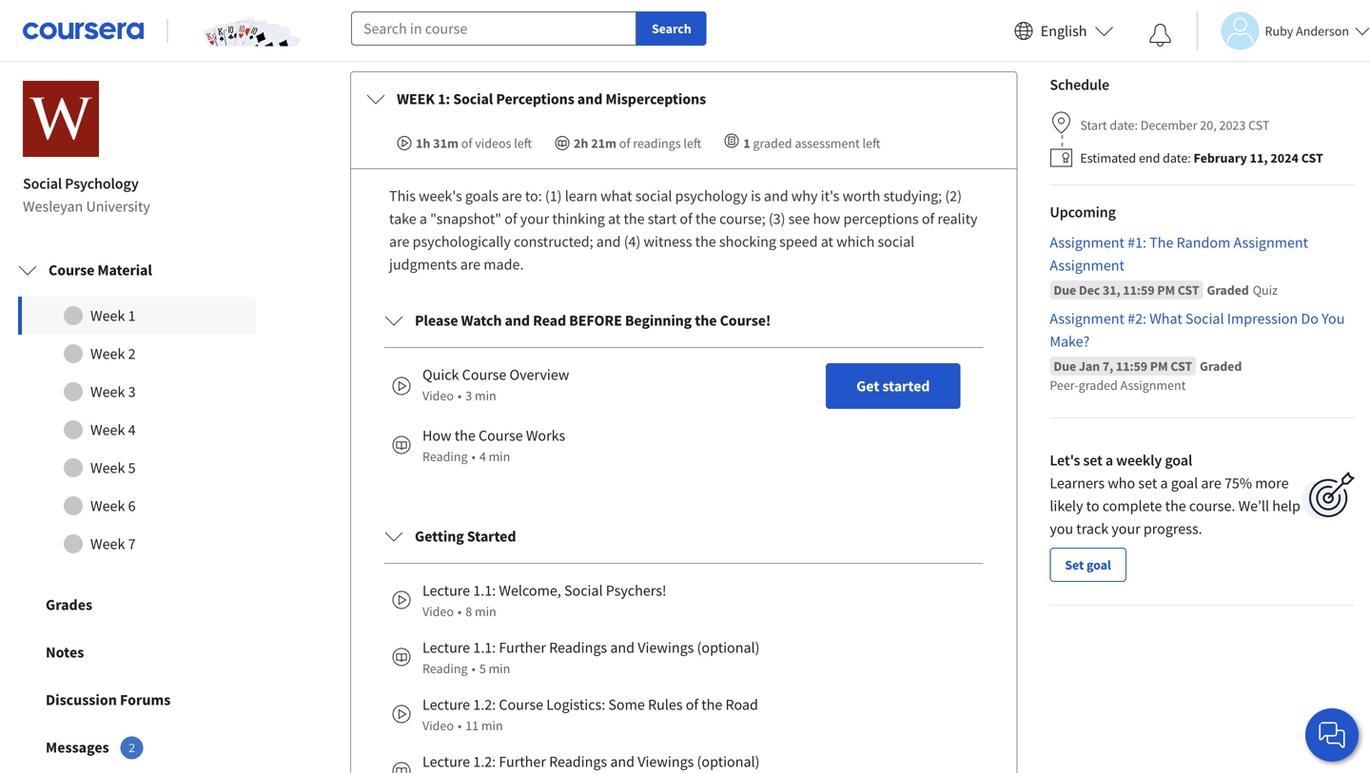 Task type: locate. For each thing, give the bounding box(es) containing it.
reading down 'how'
[[423, 448, 468, 465]]

get
[[857, 377, 880, 396]]

7 week from the top
[[90, 535, 125, 554]]

(optional) inside lecture 1.1: further readings and viewings (optional) reading • 5 min
[[697, 639, 760, 658]]

readings
[[549, 639, 607, 658], [549, 753, 607, 772]]

min down quick course overview video • 3 min
[[489, 448, 510, 465]]

the left the course!
[[695, 311, 717, 330]]

at down what
[[608, 209, 621, 228]]

0 vertical spatial social
[[636, 187, 672, 206]]

week 3
[[90, 383, 136, 402]]

1.2: for course
[[473, 696, 496, 715]]

0 vertical spatial reading
[[423, 448, 468, 465]]

4 week from the top
[[90, 421, 125, 440]]

are down take
[[389, 232, 410, 251]]

get started button
[[826, 364, 961, 409]]

a inside learners who set a goal are 75% more likely to complete the course. we'll help you track your progress.
[[1161, 474, 1168, 493]]

week 1 link
[[18, 297, 256, 335]]

1 horizontal spatial graded
[[1079, 377, 1118, 394]]

social down 'perceptions'
[[878, 232, 915, 251]]

75%
[[1225, 474, 1253, 493]]

course material button
[[3, 244, 271, 297]]

0 vertical spatial pm
[[1158, 282, 1176, 299]]

left right 'readings'
[[684, 135, 702, 152]]

2 vertical spatial a
[[1161, 474, 1168, 493]]

2 (optional) from the top
[[697, 753, 760, 772]]

the right "witness"
[[695, 232, 716, 251]]

2 horizontal spatial a
[[1161, 474, 1168, 493]]

0 horizontal spatial set
[[1084, 451, 1103, 470]]

1 vertical spatial social
[[878, 232, 915, 251]]

further
[[499, 639, 546, 658], [499, 753, 546, 772]]

set down weekly
[[1139, 474, 1158, 493]]

goal inside learners who set a goal are 75% more likely to complete the course. we'll help you track your progress.
[[1171, 474, 1199, 493]]

1 vertical spatial pm
[[1151, 358, 1168, 375]]

1 vertical spatial 1.1:
[[473, 639, 496, 658]]

left for 2h 21m of readings left
[[684, 135, 702, 152]]

1.2:
[[473, 696, 496, 715], [473, 753, 496, 772]]

week for week 4
[[90, 421, 125, 440]]

(optional) down road
[[697, 753, 760, 772]]

we'll
[[1239, 497, 1270, 516]]

4 up week 5 link
[[128, 421, 136, 440]]

31m
[[433, 135, 459, 152]]

1 left from the left
[[514, 135, 532, 152]]

5 up '6'
[[128, 459, 136, 478]]

21m
[[591, 135, 617, 152]]

studying;
[[884, 187, 942, 206]]

random
[[1177, 233, 1231, 252]]

1 horizontal spatial 1
[[744, 135, 751, 152]]

1 vertical spatial reading
[[423, 661, 468, 678]]

0 vertical spatial (optional)
[[697, 639, 760, 658]]

1 vertical spatial readings
[[549, 753, 607, 772]]

2 vertical spatial video
[[423, 718, 454, 735]]

pm down what
[[1151, 358, 1168, 375]]

2 lecture from the top
[[423, 639, 470, 658]]

0 vertical spatial further
[[499, 639, 546, 658]]

1 vertical spatial set
[[1139, 474, 1158, 493]]

week up week 6
[[90, 459, 125, 478]]

date: right start
[[1110, 117, 1138, 134]]

university
[[86, 197, 150, 216]]

(1)
[[545, 187, 562, 206]]

started
[[467, 527, 516, 546]]

3 week from the top
[[90, 383, 125, 402]]

psychers!
[[606, 582, 667, 601]]

2 horizontal spatial left
[[863, 135, 881, 152]]

2 1.2: from the top
[[473, 753, 496, 772]]

video
[[423, 387, 454, 405], [423, 604, 454, 621], [423, 718, 454, 735]]

1.2: inside "lecture 1.2: course logistics: some rules of the road video • 11 min"
[[473, 696, 496, 715]]

3 lecture from the top
[[423, 696, 470, 715]]

weekly
[[1117, 451, 1162, 470]]

the right 'how'
[[455, 426, 476, 446]]

• inside lecture 1.1: further readings and viewings (optional) reading • 5 min
[[472, 661, 476, 678]]

social up wesleyan
[[23, 174, 62, 193]]

1 horizontal spatial 3
[[466, 387, 472, 405]]

search
[[652, 20, 692, 37]]

0 vertical spatial graded
[[1207, 282, 1249, 299]]

december
[[1141, 117, 1198, 134]]

of right 31m
[[461, 135, 473, 152]]

graded down 'jan'
[[1079, 377, 1118, 394]]

your inside this week's goals are to: (1) learn what social psychology is and why it's worth studying; (2) take a "snapshot" of your thinking at the start of the course; (3) see how perceptions of reality are psychologically constructed; and (4) witness the shocking speed at which social judgments are made.
[[520, 209, 549, 228]]

wesleyan
[[23, 197, 83, 216]]

0 horizontal spatial 5
[[128, 459, 136, 478]]

1.1: left welcome, at bottom left
[[473, 582, 496, 601]]

the inside learners who set a goal are 75% more likely to complete the course. we'll help you track your progress.
[[1166, 497, 1187, 516]]

viewings inside lecture 1.1: further readings and viewings (optional) reading • 5 min
[[638, 639, 694, 658]]

• down the quick
[[458, 387, 462, 405]]

why
[[792, 187, 818, 206]]

readings for 1.2:
[[549, 753, 607, 772]]

1 horizontal spatial at
[[821, 232, 834, 251]]

lecture inside lecture 1.1: further readings and viewings (optional) reading • 5 min
[[423, 639, 470, 658]]

3 up how the course works reading • 4 min
[[466, 387, 472, 405]]

notes
[[46, 643, 84, 663]]

date:
[[1110, 117, 1138, 134], [1163, 149, 1191, 167]]

1 vertical spatial (optional)
[[697, 753, 760, 772]]

1 vertical spatial due
[[1054, 358, 1077, 375]]

please watch and read before beginning the course! button
[[369, 294, 999, 347]]

the left road
[[702, 696, 723, 715]]

4 down quick course overview video • 3 min
[[480, 448, 486, 465]]

1.1: down lecture 1.1: welcome, social psychers! video • 8 min
[[473, 639, 496, 658]]

0 vertical spatial 1
[[744, 135, 751, 152]]

date: right the end
[[1163, 149, 1191, 167]]

1 vertical spatial your
[[1112, 520, 1141, 539]]

logistics:
[[547, 696, 606, 715]]

1 vertical spatial further
[[499, 753, 546, 772]]

readings for 1.1:
[[549, 639, 607, 658]]

1.1: inside lecture 1.1: further readings and viewings (optional) reading • 5 min
[[473, 639, 496, 658]]

course left material on the top
[[49, 261, 95, 280]]

1 week from the top
[[90, 307, 125, 326]]

1 horizontal spatial set
[[1139, 474, 1158, 493]]

graded left assessment
[[753, 135, 792, 152]]

readings down "lecture 1.2: course logistics: some rules of the road video • 11 min"
[[549, 753, 607, 772]]

0 vertical spatial 4
[[128, 421, 136, 440]]

week 1: social perceptions and misperceptions
[[397, 90, 706, 109]]

1 further from the top
[[499, 639, 546, 658]]

anderson
[[1296, 22, 1350, 40]]

1 up 'week 2' link
[[128, 307, 136, 326]]

video left 8
[[423, 604, 454, 621]]

1 horizontal spatial left
[[684, 135, 702, 152]]

0 vertical spatial graded
[[753, 135, 792, 152]]

1 inside week 1 link
[[128, 307, 136, 326]]

goal right weekly
[[1165, 451, 1193, 470]]

week for week 2
[[90, 345, 125, 364]]

2 video from the top
[[423, 604, 454, 621]]

of right start
[[680, 209, 693, 228]]

1 vertical spatial goal
[[1171, 474, 1199, 493]]

week up week 5
[[90, 421, 125, 440]]

2 left from the left
[[684, 135, 702, 152]]

reading down 8
[[423, 661, 468, 678]]

1 vertical spatial a
[[1106, 451, 1114, 470]]

assignment down upcoming
[[1050, 233, 1125, 252]]

week's
[[419, 187, 462, 206]]

week down week 2
[[90, 383, 125, 402]]

social inside the assignment #2: what social impression do you make? due jan 7, 11:59 pm cst graded peer-graded assignment
[[1186, 309, 1225, 328]]

0 horizontal spatial date:
[[1110, 117, 1138, 134]]

1 vertical spatial viewings
[[638, 753, 694, 772]]

3 video from the top
[[423, 718, 454, 735]]

week 4
[[90, 421, 136, 440]]

2 1.1: from the top
[[473, 639, 496, 658]]

ruby anderson
[[1265, 22, 1350, 40]]

week inside 'link'
[[90, 535, 125, 554]]

0 vertical spatial 1.2:
[[473, 696, 496, 715]]

viewings up the rules
[[638, 639, 694, 658]]

week left 7
[[90, 535, 125, 554]]

1.1: inside lecture 1.1: welcome, social psychers! video • 8 min
[[473, 582, 496, 601]]

0 horizontal spatial social
[[636, 187, 672, 206]]

and left (4) at left top
[[597, 232, 621, 251]]

your down complete
[[1112, 520, 1141, 539]]

0 vertical spatial date:
[[1110, 117, 1138, 134]]

goal
[[1165, 451, 1193, 470], [1171, 474, 1199, 493], [1087, 557, 1112, 574]]

5 down lecture 1.1: welcome, social psychers! video • 8 min
[[480, 661, 486, 678]]

left right the videos
[[514, 135, 532, 152]]

social right 1:
[[453, 90, 493, 109]]

0 vertical spatial your
[[520, 209, 549, 228]]

getting started button
[[369, 510, 999, 564]]

a up who
[[1106, 451, 1114, 470]]

estimated end date: february 11, 2024 cst
[[1081, 149, 1324, 167]]

lecture inside "lecture 1.2: course logistics: some rules of the road video • 11 min"
[[423, 696, 470, 715]]

1 vertical spatial 5
[[480, 661, 486, 678]]

further inside lecture 1.2: further readings and viewings (optional) link
[[499, 753, 546, 772]]

works
[[526, 426, 566, 446]]

video inside lecture 1.1: welcome, social psychers! video • 8 min
[[423, 604, 454, 621]]

ruby
[[1265, 22, 1294, 40]]

1 horizontal spatial date:
[[1163, 149, 1191, 167]]

0 horizontal spatial left
[[514, 135, 532, 152]]

the up progress.
[[1166, 497, 1187, 516]]

week 2 link
[[18, 335, 256, 373]]

social
[[453, 90, 493, 109], [23, 174, 62, 193], [1186, 309, 1225, 328], [564, 582, 603, 601]]

0 vertical spatial readings
[[549, 639, 607, 658]]

0 vertical spatial due
[[1054, 282, 1077, 299]]

2 further from the top
[[499, 753, 546, 772]]

course material
[[49, 261, 152, 280]]

cst inside the assignment #2: what social impression do you make? due jan 7, 11:59 pm cst graded peer-graded assignment
[[1171, 358, 1193, 375]]

get started
[[857, 377, 930, 396]]

left
[[514, 135, 532, 152], [684, 135, 702, 152], [863, 135, 881, 152]]

min inside "lecture 1.2: course logistics: some rules of the road video • 11 min"
[[482, 718, 503, 735]]

constructed;
[[514, 232, 594, 251]]

4 inside how the course works reading • 4 min
[[480, 448, 486, 465]]

social inside dropdown button
[[453, 90, 493, 109]]

graded
[[1207, 282, 1249, 299], [1200, 358, 1242, 375]]

2 vertical spatial goal
[[1087, 557, 1112, 574]]

lecture inside lecture 1.1: welcome, social psychers! video • 8 min
[[423, 582, 470, 601]]

witness
[[644, 232, 692, 251]]

at down the how
[[821, 232, 834, 251]]

lecture for lecture 1.1: welcome, social psychers!
[[423, 582, 470, 601]]

1 vertical spatial graded
[[1079, 377, 1118, 394]]

goals
[[465, 187, 499, 206]]

0 horizontal spatial your
[[520, 209, 549, 228]]

1 video from the top
[[423, 387, 454, 405]]

lecture up 11
[[423, 696, 470, 715]]

week 7
[[90, 535, 136, 554]]

lecture 1.2: course logistics: some rules of the road video • 11 min
[[423, 696, 758, 735]]

progress.
[[1144, 520, 1203, 539]]

a down weekly
[[1161, 474, 1168, 493]]

0 vertical spatial 2
[[128, 345, 136, 364]]

1 vertical spatial 1
[[128, 307, 136, 326]]

of inside "lecture 1.2: course logistics: some rules of the road video • 11 min"
[[686, 696, 699, 715]]

video left 11
[[423, 718, 454, 735]]

0 vertical spatial set
[[1084, 451, 1103, 470]]

some
[[609, 696, 645, 715]]

lecture for lecture 1.1: further readings and viewings (optional)
[[423, 639, 470, 658]]

1 vertical spatial date:
[[1163, 149, 1191, 167]]

likely
[[1050, 497, 1084, 516]]

0 horizontal spatial 1
[[128, 307, 136, 326]]

course left logistics:
[[499, 696, 544, 715]]

week 7 link
[[18, 525, 256, 564]]

social right what
[[1186, 309, 1225, 328]]

• left 8
[[458, 604, 462, 621]]

due up peer-
[[1054, 358, 1077, 375]]

the inside "please watch and read before beginning the course!" dropdown button
[[695, 311, 717, 330]]

0 vertical spatial a
[[420, 209, 427, 228]]

further inside lecture 1.1: further readings and viewings (optional) reading • 5 min
[[499, 639, 546, 658]]

1 vertical spatial 4
[[480, 448, 486, 465]]

2 reading from the top
[[423, 661, 468, 678]]

2 readings from the top
[[549, 753, 607, 772]]

0 vertical spatial 5
[[128, 459, 136, 478]]

readings up logistics:
[[549, 639, 607, 658]]

• inside "lecture 1.2: course logistics: some rules of the road video • 11 min"
[[458, 718, 462, 735]]

due left dec
[[1054, 282, 1077, 299]]

cst down the assignment #2: what social impression do you make? link on the top of the page
[[1171, 358, 1193, 375]]

viewings down the rules
[[638, 753, 694, 772]]

(optional) up road
[[697, 639, 760, 658]]

0 horizontal spatial 4
[[128, 421, 136, 440]]

this week's goals are to: (1) learn what social psychology is and why it's worth studying; (2) take a "snapshot" of your thinking at the start of the course; (3) see how perceptions of reality are psychologically constructed; and (4) witness the shocking speed at which social judgments are made.
[[389, 187, 978, 274]]

goal for a
[[1171, 474, 1199, 493]]

11:59 right 31,
[[1123, 282, 1155, 299]]

week 5
[[90, 459, 136, 478]]

learners
[[1050, 474, 1105, 493]]

graded inside the assignment #2: what social impression do you make? due jan 7, 11:59 pm cst graded peer-graded assignment
[[1200, 358, 1242, 375]]

graded down the assignment #2: what social impression do you make? link on the top of the page
[[1200, 358, 1242, 375]]

5 week from the top
[[90, 459, 125, 478]]

week left '6'
[[90, 497, 125, 516]]

1 vertical spatial video
[[423, 604, 454, 621]]

and left the read
[[505, 311, 530, 330]]

week 5 link
[[18, 449, 256, 487]]

course inside course material dropdown button
[[49, 261, 95, 280]]

graded inside the assignment #2: what social impression do you make? due jan 7, 11:59 pm cst graded peer-graded assignment
[[1079, 377, 1118, 394]]

min right 11
[[482, 718, 503, 735]]

search button
[[637, 11, 707, 46]]

learn
[[565, 187, 598, 206]]

1 reading from the top
[[423, 448, 468, 465]]

• left 11
[[458, 718, 462, 735]]

further for 1.1:
[[499, 639, 546, 658]]

0 vertical spatial at
[[608, 209, 621, 228]]

make?
[[1050, 332, 1090, 351]]

• down quick course overview video • 3 min
[[472, 448, 476, 465]]

1 1.1: from the top
[[473, 582, 496, 601]]

readings inside lecture 1.1: further readings and viewings (optional) reading • 5 min
[[549, 639, 607, 658]]

1 due from the top
[[1054, 282, 1077, 299]]

see
[[789, 209, 810, 228]]

course left works
[[479, 426, 523, 446]]

goal right set
[[1087, 557, 1112, 574]]

and inside lecture 1.1: further readings and viewings (optional) reading • 5 min
[[610, 639, 635, 658]]

1 readings from the top
[[549, 639, 607, 658]]

you
[[1322, 309, 1345, 328]]

further down lecture 1.1: welcome, social psychers! video • 8 min
[[499, 639, 546, 658]]

social left psychers!
[[564, 582, 603, 601]]

1 1.2: from the top
[[473, 696, 496, 715]]

what
[[601, 187, 633, 206]]

1 vertical spatial 1.2:
[[473, 753, 496, 772]]

1 horizontal spatial 5
[[480, 661, 486, 678]]

5 inside lecture 1.1: further readings and viewings (optional) reading • 5 min
[[480, 661, 486, 678]]

assignment up "quiz"
[[1234, 233, 1309, 252]]

goal up course.
[[1171, 474, 1199, 493]]

0 vertical spatial video
[[423, 387, 454, 405]]

getting
[[415, 527, 464, 546]]

due inside the assignment #2: what social impression do you make? due jan 7, 11:59 pm cst graded peer-graded assignment
[[1054, 358, 1077, 375]]

lecture down 8
[[423, 639, 470, 658]]

of right "snapshot"
[[505, 209, 517, 228]]

0 horizontal spatial a
[[420, 209, 427, 228]]

it's
[[821, 187, 840, 206]]

week for week 3
[[90, 383, 125, 402]]

1 (optional) from the top
[[697, 639, 760, 658]]

course right the quick
[[462, 366, 507, 385]]

viewings for lecture 1.1: further readings and viewings (optional) reading • 5 min
[[638, 639, 694, 658]]

3 down 'week 2' link
[[128, 383, 136, 402]]

(optional) for lecture 1.1: further readings and viewings (optional) reading • 5 min
[[697, 639, 760, 658]]

shocking
[[720, 232, 777, 251]]

social
[[636, 187, 672, 206], [878, 232, 915, 251]]

1 lecture from the top
[[423, 582, 470, 601]]

0 horizontal spatial at
[[608, 209, 621, 228]]

2 viewings from the top
[[638, 753, 694, 772]]

watch
[[461, 311, 502, 330]]

video down the quick
[[423, 387, 454, 405]]

social up start
[[636, 187, 672, 206]]

and up 2h
[[578, 90, 603, 109]]

worth
[[843, 187, 881, 206]]

1.1:
[[473, 582, 496, 601], [473, 639, 496, 658]]

week 4 link
[[18, 411, 256, 449]]

6 week from the top
[[90, 497, 125, 516]]

the
[[624, 209, 645, 228], [696, 209, 717, 228], [695, 232, 716, 251], [695, 311, 717, 330], [455, 426, 476, 446], [1166, 497, 1187, 516], [702, 696, 723, 715]]

left right assessment
[[863, 135, 881, 152]]

1 vertical spatial graded
[[1200, 358, 1242, 375]]

1 viewings from the top
[[638, 639, 694, 658]]

week for week 7
[[90, 535, 125, 554]]

0 vertical spatial goal
[[1165, 451, 1193, 470]]

1 vertical spatial at
[[821, 232, 834, 251]]

set up the learners
[[1084, 451, 1103, 470]]

1 horizontal spatial 4
[[480, 448, 486, 465]]

social inside lecture 1.1: welcome, social psychers! video • 8 min
[[564, 582, 603, 601]]

and inside dropdown button
[[505, 311, 530, 330]]

cst up what
[[1178, 282, 1200, 299]]

reality
[[938, 209, 978, 228]]

1 horizontal spatial your
[[1112, 520, 1141, 539]]

week 1: social perceptions and misperceptions button
[[351, 72, 1017, 126]]

pm up what
[[1158, 282, 1176, 299]]

2 week from the top
[[90, 345, 125, 364]]

speed
[[780, 232, 818, 251]]

2 due from the top
[[1054, 358, 1077, 375]]

•
[[458, 387, 462, 405], [472, 448, 476, 465], [458, 604, 462, 621], [472, 661, 476, 678], [458, 718, 462, 735]]

week 6
[[90, 497, 136, 516]]

chat with us image
[[1317, 721, 1348, 751]]

assignment down dec
[[1050, 309, 1125, 328]]

"snapshot"
[[430, 209, 502, 228]]

lecture down 11
[[423, 753, 470, 772]]

what
[[1150, 309, 1183, 328]]

1 vertical spatial 11:59
[[1116, 358, 1148, 375]]

1 horizontal spatial social
[[878, 232, 915, 251]]

video inside "lecture 1.2: course logistics: some rules of the road video • 11 min"
[[423, 718, 454, 735]]

0 vertical spatial viewings
[[638, 639, 694, 658]]

1 horizontal spatial a
[[1106, 451, 1114, 470]]

due
[[1054, 282, 1077, 299], [1054, 358, 1077, 375]]

2 down week 1 link
[[128, 345, 136, 364]]

viewings inside lecture 1.2: further readings and viewings (optional) link
[[638, 753, 694, 772]]

0 vertical spatial 1.1:
[[473, 582, 496, 601]]

2 down discussion forums link
[[129, 741, 135, 756]]

1.2: down 11
[[473, 753, 496, 772]]

course inside "lecture 1.2: course logistics: some rules of the road video • 11 min"
[[499, 696, 544, 715]]

0 vertical spatial 11:59
[[1123, 282, 1155, 299]]

graded left "quiz"
[[1207, 282, 1249, 299]]

and up 'some'
[[610, 639, 635, 658]]



Task type: describe. For each thing, give the bounding box(es) containing it.
and inside dropdown button
[[578, 90, 603, 109]]

week 6 link
[[18, 487, 256, 525]]

11
[[466, 718, 479, 735]]

how the course works reading • 4 min
[[423, 426, 566, 465]]

course inside quick course overview video • 3 min
[[462, 366, 507, 385]]

min inside how the course works reading • 4 min
[[489, 448, 510, 465]]

let's set a weekly goal
[[1050, 451, 1193, 470]]

ruby anderson button
[[1197, 12, 1371, 50]]

• inside quick course overview video • 3 min
[[458, 387, 462, 405]]

lecture 1.2: further readings and viewings (optional)
[[423, 753, 760, 772]]

are down psychologically
[[460, 255, 481, 274]]

complete
[[1103, 497, 1163, 516]]

reading inside lecture 1.1: further readings and viewings (optional) reading • 5 min
[[423, 661, 468, 678]]

graded inside "assignment #1: the random assignment assignment due dec 31, 11:59 pm cst graded quiz"
[[1207, 282, 1249, 299]]

beginning
[[625, 311, 692, 330]]

0 horizontal spatial graded
[[753, 135, 792, 152]]

discussion
[[46, 691, 117, 710]]

quick course overview video • 3 min
[[423, 366, 570, 405]]

cst inside "assignment #1: the random assignment assignment due dec 31, 11:59 pm cst graded quiz"
[[1178, 282, 1200, 299]]

and down "lecture 1.2: course logistics: some rules of the road video • 11 min"
[[610, 753, 635, 772]]

3 left from the left
[[863, 135, 881, 152]]

1h 31m of videos left
[[416, 135, 532, 152]]

lecture for lecture 1.2: course logistics: some rules of the road
[[423, 696, 470, 715]]

• inside lecture 1.1: welcome, social psychers! video • 8 min
[[458, 604, 462, 621]]

track
[[1077, 520, 1109, 539]]

your inside learners who set a goal are 75% more likely to complete the course. we'll help you track your progress.
[[1112, 520, 1141, 539]]

discussion forums
[[46, 691, 171, 710]]

the inside "lecture 1.2: course logistics: some rules of the road video • 11 min"
[[702, 696, 723, 715]]

notes link
[[0, 629, 274, 677]]

the up (4) at left top
[[624, 209, 645, 228]]

misperceptions
[[606, 90, 706, 109]]

#2:
[[1128, 309, 1147, 328]]

social inside social psychology wesleyan university
[[23, 174, 62, 193]]

upcoming
[[1050, 203, 1116, 222]]

3 inside quick course overview video • 3 min
[[466, 387, 472, 405]]

impression
[[1228, 309, 1298, 328]]

further for 1.2:
[[499, 753, 546, 772]]

social psychology wesleyan university
[[23, 174, 150, 216]]

(2)
[[945, 187, 962, 206]]

the
[[1150, 233, 1174, 252]]

assignment #1: the random assignment assignment link
[[1050, 231, 1355, 277]]

are left to:
[[502, 187, 522, 206]]

please watch and read before beginning the course!
[[415, 311, 771, 330]]

lecture 1.1: welcome, social psychers! video • 8 min
[[423, 582, 667, 621]]

psychology
[[675, 187, 748, 206]]

grades link
[[0, 582, 274, 629]]

show notifications image
[[1149, 24, 1172, 47]]

(optional) for lecture 1.2: further readings and viewings (optional)
[[697, 753, 760, 772]]

assignment #1: the random assignment assignment due dec 31, 11:59 pm cst graded quiz
[[1050, 233, 1309, 299]]

pm inside the assignment #2: what social impression do you make? due jan 7, 11:59 pm cst graded peer-graded assignment
[[1151, 358, 1168, 375]]

start date: december 20, 2023 cst
[[1081, 117, 1270, 134]]

who
[[1108, 474, 1136, 493]]

1.2: for further
[[473, 753, 496, 772]]

thinking
[[552, 209, 605, 228]]

week for week 5
[[90, 459, 125, 478]]

road
[[726, 696, 758, 715]]

psychology
[[65, 174, 139, 193]]

goal inside "button"
[[1087, 557, 1112, 574]]

lecture 1.1: further readings and viewings (optional) reading • 5 min
[[423, 639, 760, 678]]

please
[[415, 311, 458, 330]]

of down studying;
[[922, 209, 935, 228]]

reading inside how the course works reading • 4 min
[[423, 448, 468, 465]]

goal for weekly
[[1165, 451, 1193, 470]]

english
[[1041, 21, 1087, 40]]

• inside how the course works reading • 4 min
[[472, 448, 476, 465]]

min inside lecture 1.1: welcome, social psychers! video • 8 min
[[475, 604, 497, 621]]

viewings for lecture 1.2: further readings and viewings (optional)
[[638, 753, 694, 772]]

Search in course text field
[[351, 11, 637, 46]]

grades
[[46, 596, 92, 615]]

forums
[[120, 691, 171, 710]]

and right is
[[764, 187, 789, 206]]

course;
[[720, 209, 766, 228]]

31,
[[1103, 282, 1121, 299]]

are inside learners who set a goal are 75% more likely to complete the course. we'll help you track your progress.
[[1202, 474, 1222, 493]]

to:
[[525, 187, 542, 206]]

coursera image
[[23, 15, 144, 46]]

6
[[128, 497, 136, 516]]

started
[[883, 377, 930, 396]]

1.1: for further
[[473, 639, 496, 658]]

min inside quick course overview video • 3 min
[[475, 387, 497, 405]]

messages
[[46, 739, 109, 758]]

set inside learners who set a goal are 75% more likely to complete the course. we'll help you track your progress.
[[1139, 474, 1158, 493]]

assignment up dec
[[1050, 256, 1125, 275]]

due inside "assignment #1: the random assignment assignment due dec 31, 11:59 pm cst graded quiz"
[[1054, 282, 1077, 299]]

assignment #2: what social impression do you make? due jan 7, 11:59 pm cst graded peer-graded assignment
[[1050, 309, 1345, 394]]

week for week 1
[[90, 307, 125, 326]]

learners who set a goal are 75% more likely to complete the course. we'll help you track your progress.
[[1050, 474, 1301, 539]]

11:59 inside the assignment #2: what social impression do you make? due jan 7, 11:59 pm cst graded peer-graded assignment
[[1116, 358, 1148, 375]]

readings
[[633, 135, 681, 152]]

11:59 inside "assignment #1: the random assignment assignment due dec 31, 11:59 pm cst graded quiz"
[[1123, 282, 1155, 299]]

set goal
[[1065, 557, 1112, 574]]

of right 21m
[[619, 135, 631, 152]]

psychologically
[[413, 232, 511, 251]]

course inside how the course works reading • 4 min
[[479, 426, 523, 446]]

cst right 2023
[[1249, 117, 1270, 134]]

1:
[[438, 90, 450, 109]]

jan
[[1079, 358, 1100, 375]]

the down psychology
[[696, 209, 717, 228]]

help center image
[[1321, 724, 1344, 747]]

wesleyan university image
[[23, 81, 99, 157]]

1 vertical spatial 2
[[129, 741, 135, 756]]

1.1: for welcome,
[[473, 582, 496, 601]]

(3)
[[769, 209, 786, 228]]

a inside this week's goals are to: (1) learn what social psychology is and why it's worth studying; (2) take a "snapshot" of your thinking at the start of the course; (3) see how perceptions of reality are psychologically constructed; and (4) witness the shocking speed at which social judgments are made.
[[420, 209, 427, 228]]

do
[[1302, 309, 1319, 328]]

video inside quick course overview video • 3 min
[[423, 387, 454, 405]]

#1:
[[1128, 233, 1147, 252]]

assignment down what
[[1121, 377, 1186, 394]]

take
[[389, 209, 417, 228]]

7
[[128, 535, 136, 554]]

help
[[1273, 497, 1301, 516]]

the inside how the course works reading • 4 min
[[455, 426, 476, 446]]

perceptions
[[844, 209, 919, 228]]

discussion forums link
[[0, 677, 274, 724]]

quiz
[[1253, 282, 1278, 299]]

left for 1h 31m of videos left
[[514, 135, 532, 152]]

to
[[1087, 497, 1100, 516]]

is
[[751, 187, 761, 206]]

this
[[389, 187, 416, 206]]

schedule
[[1050, 75, 1110, 94]]

which
[[837, 232, 875, 251]]

start
[[1081, 117, 1108, 134]]

2024
[[1271, 149, 1299, 167]]

estimated
[[1081, 149, 1137, 167]]

1h
[[416, 135, 431, 152]]

pm inside "assignment #1: the random assignment assignment due dec 31, 11:59 pm cst graded quiz"
[[1158, 282, 1176, 299]]

cst right 2024
[[1302, 149, 1324, 167]]

read
[[533, 311, 566, 330]]

judgments
[[389, 255, 457, 274]]

quick
[[423, 366, 459, 385]]

min inside lecture 1.1: further readings and viewings (optional) reading • 5 min
[[489, 661, 510, 678]]

week for week 6
[[90, 497, 125, 516]]

4 lecture from the top
[[423, 753, 470, 772]]

0 horizontal spatial 3
[[128, 383, 136, 402]]



Task type: vqa. For each thing, say whether or not it's contained in the screenshot.


